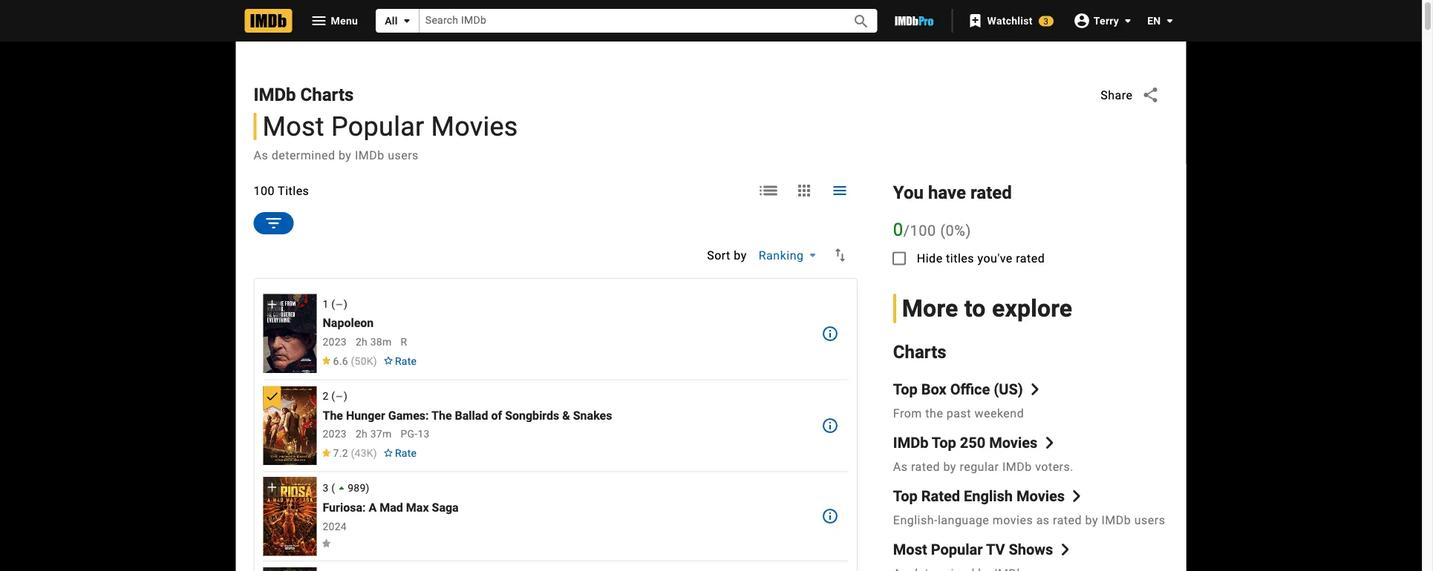 Task type: describe. For each thing, give the bounding box(es) containing it.
1 vertical spatial charts
[[893, 342, 947, 363]]

home image
[[245, 9, 292, 33]]

from
[[893, 407, 922, 421]]

) inside ranking 3 element
[[366, 483, 370, 495]]

en button
[[1136, 7, 1179, 34]]

max
[[406, 501, 429, 515]]

shows
[[1009, 541, 1054, 559]]

hide titles you've rated
[[917, 252, 1045, 266]]

as
[[1037, 514, 1050, 528]]

none field inside all search box
[[420, 9, 836, 32]]

chevron right inline image for top box office (us)
[[1029, 384, 1041, 396]]

2h 38m
[[356, 336, 392, 349]]

top box office (us)
[[893, 381, 1023, 398]]

submit search image
[[853, 13, 871, 30]]

no rank change element for napoleon
[[335, 301, 344, 309]]

imdb left voters. at the bottom of page
[[1003, 460, 1032, 474]]

2h 37m
[[356, 429, 392, 441]]

all button
[[376, 9, 420, 33]]

english
[[964, 488, 1013, 505]]

arrow drop down image for ranking
[[804, 247, 822, 264]]

all
[[385, 14, 398, 27]]

6.6
[[333, 356, 348, 368]]

box
[[922, 381, 947, 398]]

menu
[[331, 14, 358, 27]]

6.6 ( 50k )
[[333, 356, 377, 368]]

0
[[893, 219, 904, 240]]

determined
[[272, 148, 335, 162]]

Hide titles you've rated checkbox
[[882, 241, 917, 276]]

of
[[491, 409, 502, 423]]

furiosa: a mad max saga link
[[323, 501, 459, 515]]

watchlist image
[[967, 12, 985, 30]]

napoleon link
[[323, 317, 374, 331]]

tv
[[986, 541, 1005, 559]]

done image
[[265, 390, 280, 405]]

imdb rating: 6.6 element
[[321, 356, 377, 368]]

100 titles
[[254, 184, 309, 198]]

group for the hunger games: the ballad of songbirds & snakes
[[263, 387, 317, 466]]

38m
[[370, 336, 392, 349]]

the hunger games: the ballad of songbirds & snakes link
[[323, 409, 612, 423]]

past
[[947, 407, 972, 421]]

the
[[926, 407, 944, 421]]

share
[[1101, 88, 1133, 102]]

7.2
[[333, 448, 348, 460]]

2
[[323, 391, 329, 403]]

) down 2h 37m
[[373, 448, 377, 460]]

voters.
[[1036, 460, 1074, 474]]

have
[[928, 182, 966, 203]]

snakes
[[573, 409, 612, 423]]

furiosa:
[[323, 501, 366, 515]]

pg-13
[[401, 429, 430, 441]]

arrow drop down image inside terry button
[[1120, 12, 1137, 30]]

1 vertical spatial as
[[893, 460, 908, 474]]

imdb down from
[[893, 434, 929, 452]]

share on social media image
[[1142, 86, 1160, 104]]

popular for movies
[[331, 111, 424, 142]]

( for 6.6 ( 50k )
[[351, 356, 355, 368]]

selected:  compact view image
[[831, 182, 849, 200]]

(us)
[[994, 381, 1023, 398]]

1 (
[[323, 298, 335, 311]]

add image for napoleon
[[265, 297, 280, 312]]

titles
[[278, 184, 309, 198]]

office
[[951, 381, 990, 398]]

add image for furiosa: a mad max saga
[[265, 481, 280, 495]]

chevron right inline image
[[1059, 544, 1071, 556]]

mad
[[380, 501, 403, 515]]

rated right the you've
[[1016, 252, 1045, 266]]

All search field
[[376, 9, 878, 33]]

most popular movies as determined by imdb users
[[254, 111, 518, 162]]

group for furiosa: a mad max saga
[[263, 478, 317, 557]]

3 (
[[323, 483, 335, 495]]

ranking
[[759, 248, 804, 263]]

songbirds
[[505, 409, 560, 423]]

) right no rank change icon
[[344, 298, 348, 311]]

rated right have
[[971, 182, 1012, 203]]

r
[[401, 336, 407, 349]]

most for movies
[[263, 111, 324, 142]]

rate for the hunger games: the ballad of songbirds & snakes
[[395, 448, 417, 460]]

rate button for the hunger games: the ballad of songbirds & snakes
[[377, 441, 423, 468]]

movies for top rated english movies
[[1017, 488, 1065, 505]]

explore
[[992, 295, 1073, 323]]

by down imdb top 250 movies
[[944, 460, 957, 474]]

terry
[[1094, 14, 1120, 27]]

arrow drop up image
[[334, 481, 349, 497]]

more to explore
[[902, 295, 1073, 323]]

ranking 2 element
[[323, 391, 812, 403]]

pg-
[[401, 429, 418, 441]]

( for 3 (
[[332, 483, 335, 495]]

2h for the hunger games: the ballad of songbirds & snakes
[[356, 429, 368, 441]]

&
[[563, 409, 570, 423]]

37m
[[370, 429, 392, 441]]

english-language movies as rated by imdb users
[[893, 514, 1166, 528]]

13
[[418, 429, 430, 441]]

this title is currently not ratable image
[[321, 540, 332, 548]]

from the past weekend
[[893, 407, 1024, 421]]

( for 7.2 ( 43k )
[[351, 448, 355, 460]]

see more information about furiosa: a mad max saga image
[[821, 508, 839, 526]]

imdb top 250 movies link
[[893, 434, 1056, 452]]

you
[[893, 182, 924, 203]]

most for tv
[[893, 541, 928, 559]]

2 (
[[323, 391, 335, 403]]

the hunger games: the ballad of songbirds & snakes
[[323, 409, 612, 423]]

by inside most popular movies as determined by imdb users
[[339, 148, 352, 162]]

star border inline image for napoleon
[[383, 357, 394, 365]]

no rank change image
[[335, 393, 343, 401]]

to
[[965, 295, 986, 323]]

regular
[[960, 460, 999, 474]]

rate button for napoleon
[[377, 349, 423, 375]]

star inline image for the hunger games: the ballad of songbirds & snakes
[[321, 449, 332, 458]]

movies
[[993, 514, 1033, 528]]

furiosa: a mad max saga 2024
[[323, 501, 459, 533]]

( for 1 (
[[332, 298, 335, 311]]

by right sort
[[734, 248, 747, 263]]

( for 2 (
[[332, 391, 335, 403]]

by right as
[[1086, 514, 1099, 528]]



Task type: vqa. For each thing, say whether or not it's contained in the screenshot.


Task type: locate. For each thing, give the bounding box(es) containing it.
users for movies
[[1135, 514, 1166, 528]]

0 horizontal spatial users
[[388, 148, 419, 162]]

titles
[[946, 252, 975, 266]]

( inside ranking 3 element
[[332, 483, 335, 495]]

) inside 0 / 100 ( 0% )
[[966, 222, 971, 240]]

star inline image for napoleon
[[321, 357, 332, 365]]

star border inline image for the hunger games: the ballad of songbirds & snakes
[[383, 449, 394, 458]]

moved up 989 in ranking element
[[334, 481, 366, 497]]

add to watchlist image
[[263, 568, 281, 572]]

1 group from the top
[[263, 295, 317, 374]]

1 the from the left
[[323, 409, 343, 423]]

star inline image left 7.2
[[321, 449, 332, 458]]

checkbox unchecked image
[[890, 250, 908, 268]]

0 vertical spatial 3
[[1044, 16, 1049, 26]]

1 2023 from the top
[[323, 336, 347, 349]]

en
[[1148, 14, 1161, 27]]

charts up determined
[[301, 84, 354, 106]]

( inside 0 / 100 ( 0% )
[[941, 222, 946, 240]]

ranking 1 element
[[323, 298, 812, 311]]

rate for napoleon
[[395, 356, 417, 368]]

imdb right as
[[1102, 514, 1131, 528]]

0 vertical spatial top
[[893, 381, 918, 398]]

users inside most popular movies as determined by imdb users
[[388, 148, 419, 162]]

2 rate from the top
[[395, 448, 417, 460]]

add image
[[265, 297, 280, 312], [265, 481, 280, 495]]

no rank change element
[[335, 301, 344, 309], [335, 393, 344, 401]]

no rank change element for the hunger games: the ballad of songbirds & snakes
[[335, 393, 344, 401]]

1 vertical spatial rate button
[[377, 441, 423, 468]]

star inline image inside 'imdb rating: 7.2' "element"
[[321, 449, 332, 458]]

most
[[263, 111, 324, 142], [893, 541, 928, 559]]

the left ballad
[[432, 409, 452, 423]]

chevron right inline image right (us) at the right of page
[[1029, 384, 1041, 396]]

3 left arrow drop up "icon"
[[323, 483, 329, 495]]

1 no rank change element from the top
[[335, 301, 344, 309]]

as up "100 titles"
[[254, 148, 268, 162]]

chevron right inline image inside "top box office (us)" link
[[1029, 384, 1041, 396]]

charts up box
[[893, 342, 947, 363]]

0 vertical spatial chevron right inline image
[[1029, 384, 1041, 396]]

1 star border inline image from the top
[[383, 357, 394, 365]]

0 horizontal spatial 3
[[323, 483, 329, 495]]

star border inline image down 38m on the bottom
[[383, 357, 394, 365]]

2 2h from the top
[[356, 429, 368, 441]]

1 horizontal spatial 3
[[1044, 16, 1049, 26]]

2 group from the top
[[263, 387, 317, 466]]

0 vertical spatial rate button
[[377, 349, 423, 375]]

arrow drop down image
[[1120, 12, 1137, 30], [398, 12, 416, 30], [804, 247, 822, 264]]

2h
[[356, 336, 368, 349], [356, 429, 368, 441]]

most inside most popular movies as determined by imdb users
[[263, 111, 324, 142]]

chevron right inline image up voters. at the bottom of page
[[1044, 437, 1056, 449]]

rated up rated
[[911, 460, 940, 474]]

2023 up 6.6
[[323, 336, 347, 349]]

0 / 100 ( 0% )
[[893, 219, 971, 240]]

more
[[902, 295, 959, 323]]

( right 1
[[332, 298, 335, 311]]

3 left account circle icon
[[1044, 16, 1049, 26]]

group left the 2 at the bottom of the page
[[263, 387, 317, 466]]

imdb rating: 7.2 element
[[321, 448, 377, 460]]

0 vertical spatial rate
[[395, 356, 417, 368]]

ballad
[[455, 409, 488, 423]]

1 horizontal spatial users
[[1135, 514, 1166, 528]]

Search IMDb text field
[[420, 9, 836, 32]]

charts
[[301, 84, 354, 106], [893, 342, 947, 363]]

2023 for the hunger games: the ballad of songbirds & snakes
[[323, 429, 347, 441]]

hunger
[[346, 409, 385, 423]]

2 horizontal spatial chevron right inline image
[[1071, 491, 1083, 503]]

50k
[[355, 356, 373, 368]]

sort
[[707, 248, 731, 263]]

menu image
[[310, 12, 328, 30]]

as inside most popular movies as determined by imdb users
[[254, 148, 268, 162]]

rate button
[[377, 349, 423, 375], [377, 441, 423, 468]]

0 horizontal spatial 100
[[254, 184, 275, 198]]

2 star border inline image from the top
[[383, 449, 394, 458]]

0 horizontal spatial charts
[[301, 84, 354, 106]]

menu button
[[298, 9, 370, 33]]

1 rate button from the top
[[377, 349, 423, 375]]

as down from
[[893, 460, 908, 474]]

0 horizontal spatial the
[[323, 409, 343, 423]]

sort by
[[707, 248, 747, 263]]

1 vertical spatial star inline image
[[321, 449, 332, 458]]

ranking 3 element
[[323, 481, 812, 497]]

you have rated
[[893, 182, 1012, 203]]

group for napoleon
[[263, 295, 317, 374]]

0 vertical spatial add image
[[265, 297, 280, 312]]

imdb up determined
[[254, 84, 296, 106]]

) up titles
[[966, 222, 971, 240]]

joaquin phoenix in napoleon (2023) image
[[263, 295, 317, 374]]

1 horizontal spatial most
[[893, 541, 928, 559]]

top rated english movies link
[[893, 488, 1083, 506]]

star inline image left 6.6
[[321, 357, 332, 365]]

0%
[[946, 222, 966, 240]]

grid view image
[[795, 182, 813, 200]]

1 horizontal spatial as
[[893, 460, 908, 474]]

2023 up 7.2
[[323, 429, 347, 441]]

1 vertical spatial movies
[[989, 434, 1038, 452]]

4 group from the top
[[263, 568, 317, 572]]

3 for 3
[[1044, 16, 1049, 26]]

games:
[[388, 409, 429, 423]]

2h left 38m on the bottom
[[356, 336, 368, 349]]

2 2023 from the top
[[323, 429, 347, 441]]

2024
[[323, 521, 347, 533]]

2023
[[323, 336, 347, 349], [323, 429, 347, 441]]

3 group from the top
[[263, 478, 317, 557]]

0 vertical spatial users
[[388, 148, 419, 162]]

0 vertical spatial 100
[[254, 184, 275, 198]]

arrow drop down image left en
[[1120, 12, 1137, 30]]

most up determined
[[263, 111, 324, 142]]

english-
[[893, 514, 938, 528]]

most down the english-
[[893, 541, 928, 559]]

most popular tv shows
[[893, 541, 1054, 559]]

language
[[938, 514, 990, 528]]

1 horizontal spatial the
[[432, 409, 452, 423]]

movies inside most popular movies as determined by imdb users
[[431, 111, 518, 142]]

as
[[254, 148, 268, 162], [893, 460, 908, 474]]

chevron right inline image for imdb top 250 movies
[[1044, 437, 1056, 449]]

( right 6.6
[[351, 356, 355, 368]]

1 vertical spatial popular
[[931, 541, 983, 559]]

imdb
[[254, 84, 296, 106], [355, 148, 385, 162], [893, 434, 929, 452], [1003, 460, 1032, 474], [1102, 514, 1131, 528]]

) down '2h 38m'
[[373, 356, 377, 368]]

0 vertical spatial most
[[263, 111, 324, 142]]

no rank change element inside ranking 2 element
[[335, 393, 344, 401]]

add image left 3 (
[[265, 481, 280, 495]]

1 vertical spatial rate
[[395, 448, 417, 460]]

0 vertical spatial 2023
[[323, 336, 347, 349]]

3 for 3 (
[[323, 483, 329, 495]]

see more information about the hunger games: the ballad of songbirds & snakes image
[[821, 417, 839, 435]]

1 vertical spatial chevron right inline image
[[1044, 437, 1056, 449]]

1 vertical spatial 100
[[910, 222, 936, 240]]

2 star inline image from the top
[[321, 449, 332, 458]]

100 inside 0 / 100 ( 0% )
[[910, 222, 936, 240]]

2 rate button from the top
[[377, 441, 423, 468]]

group down anya taylor-joy in furiosa: a mad max saga (2024) image
[[263, 568, 317, 572]]

account circle image
[[1073, 12, 1091, 30]]

chevron right inline image inside top rated english movies link
[[1071, 491, 1083, 503]]

0 horizontal spatial as
[[254, 148, 268, 162]]

top for box
[[893, 381, 918, 398]]

0 vertical spatial as
[[254, 148, 268, 162]]

no rank change image
[[335, 301, 343, 309]]

arrow drop down image right menu
[[398, 12, 416, 30]]

0 horizontal spatial most
[[263, 111, 324, 142]]

1 vertical spatial top
[[932, 434, 957, 452]]

chevron right inline image down voters. at the bottom of page
[[1071, 491, 1083, 503]]

the
[[323, 409, 343, 423], [432, 409, 452, 423]]

0 horizontal spatial popular
[[331, 111, 424, 142]]

top up from
[[893, 381, 918, 398]]

hide
[[917, 252, 943, 266]]

imdb inside most popular movies as determined by imdb users
[[355, 148, 385, 162]]

star inline image inside imdb rating: 6.6 element
[[321, 357, 332, 365]]

rate
[[395, 356, 417, 368], [395, 448, 417, 460]]

top left 250 on the bottom of page
[[932, 434, 957, 452]]

( up furiosa:
[[332, 483, 335, 495]]

2 vertical spatial movies
[[1017, 488, 1065, 505]]

) right no rank change image on the bottom left of the page
[[344, 391, 348, 403]]

no rank change element right the 2 at the bottom of the page
[[335, 393, 344, 401]]

star inline image
[[321, 357, 332, 365], [321, 449, 332, 458]]

0 vertical spatial star inline image
[[321, 357, 332, 365]]

group left 1
[[263, 295, 317, 374]]

2 no rank change element from the top
[[335, 393, 344, 401]]

weekend
[[975, 407, 1024, 421]]

as rated by regular imdb voters.
[[893, 460, 1074, 474]]

1 vertical spatial no rank change element
[[335, 393, 344, 401]]

a
[[369, 501, 377, 515]]

3
[[1044, 16, 1049, 26], [323, 483, 329, 495]]

1 add image from the top
[[265, 297, 280, 312]]

terry button
[[1066, 7, 1137, 34]]

( up hide
[[941, 222, 946, 240]]

0 vertical spatial movies
[[431, 111, 518, 142]]

(
[[941, 222, 946, 240], [332, 298, 335, 311], [351, 356, 355, 368], [332, 391, 335, 403], [351, 448, 355, 460], [332, 483, 335, 495]]

2 the from the left
[[432, 409, 452, 423]]

users for movies
[[388, 148, 419, 162]]

1 horizontal spatial chevron right inline image
[[1044, 437, 1056, 449]]

1 2h from the top
[[356, 336, 368, 349]]

filter image
[[263, 213, 284, 234]]

users
[[388, 148, 419, 162], [1135, 514, 1166, 528]]

rated
[[971, 182, 1012, 203], [1016, 252, 1045, 266], [911, 460, 940, 474], [1053, 514, 1082, 528]]

group
[[263, 295, 317, 374], [263, 387, 317, 466], [263, 478, 317, 557], [263, 568, 317, 572]]

0 vertical spatial star border inline image
[[383, 357, 394, 365]]

top rated english movies
[[893, 488, 1065, 505]]

1 vertical spatial most
[[893, 541, 928, 559]]

)
[[966, 222, 971, 240], [344, 298, 348, 311], [373, 356, 377, 368], [344, 391, 348, 403], [373, 448, 377, 460], [366, 483, 370, 495]]

/
[[904, 222, 910, 240]]

1 horizontal spatial popular
[[931, 541, 983, 559]]

add image left 1
[[265, 297, 280, 312]]

watchlist
[[988, 14, 1033, 27]]

most popular tv shows link
[[893, 541, 1071, 559]]

2023 for napoleon
[[323, 336, 347, 349]]

no rank change element inside ranking 1 element
[[335, 301, 344, 309]]

anya taylor-joy in furiosa: a mad max saga (2024) image
[[263, 478, 317, 557]]

2h for napoleon
[[356, 336, 368, 349]]

100 left titles
[[254, 184, 275, 198]]

1 horizontal spatial 100
[[910, 222, 936, 240]]

top box office (us) link
[[893, 381, 1041, 399]]

detailed view image
[[760, 182, 778, 200]]

( right the 2 at the bottom of the page
[[332, 391, 335, 403]]

rated right as
[[1053, 514, 1082, 528]]

popular
[[331, 111, 424, 142], [931, 541, 983, 559]]

see more information about napoleon image
[[821, 325, 839, 343]]

None field
[[420, 9, 836, 32]]

1 vertical spatial 2h
[[356, 429, 368, 441]]

1 horizontal spatial arrow drop down image
[[804, 247, 822, 264]]

movies for imdb top 250 movies
[[989, 434, 1038, 452]]

imdb top 250 movies
[[893, 434, 1038, 452]]

this title is currently not ratable element
[[321, 539, 336, 551]]

no rank change element right 1
[[335, 301, 344, 309]]

rated
[[922, 488, 960, 505]]

by right determined
[[339, 148, 352, 162]]

arrow drop down image inside all button
[[398, 12, 416, 30]]

arrow drop down image left change sort by direction image
[[804, 247, 822, 264]]

jason schwartzman, viola davis, peter dinklage, rachel zegler, josh andrés rivera, tom blyth, and hunter schafer in the hunger games: the ballad of songbirds & snakes (2023) image
[[263, 387, 317, 466]]

1 rate from the top
[[395, 356, 417, 368]]

chevron right inline image inside 'imdb top 250 movies' link
[[1044, 437, 1056, 449]]

by
[[339, 148, 352, 162], [734, 248, 747, 263], [944, 460, 957, 474], [1086, 514, 1099, 528]]

1 vertical spatial 3
[[323, 483, 329, 495]]

250
[[960, 434, 986, 452]]

2 vertical spatial chevron right inline image
[[1071, 491, 1083, 503]]

0 horizontal spatial chevron right inline image
[[1029, 384, 1041, 396]]

989
[[348, 483, 366, 495]]

top up the english-
[[893, 488, 918, 505]]

1 vertical spatial users
[[1135, 514, 1166, 528]]

2h down the hunger
[[356, 429, 368, 441]]

the down 2 (
[[323, 409, 343, 423]]

popular for tv
[[931, 541, 983, 559]]

) up a
[[366, 483, 370, 495]]

0 vertical spatial 2h
[[356, 336, 368, 349]]

top for rated
[[893, 488, 918, 505]]

( right 7.2
[[351, 448, 355, 460]]

imdb right determined
[[355, 148, 385, 162]]

1 vertical spatial 2023
[[323, 429, 347, 441]]

0 vertical spatial popular
[[331, 111, 424, 142]]

chevron right inline image
[[1029, 384, 1041, 396], [1044, 437, 1056, 449], [1071, 491, 1083, 503]]

rate down the pg-
[[395, 448, 417, 460]]

arrow drop down image
[[1161, 12, 1179, 30]]

you've
[[978, 252, 1013, 266]]

1
[[323, 298, 329, 311]]

7.2 ( 43k )
[[333, 448, 377, 460]]

popular inside most popular movies as determined by imdb users
[[331, 111, 424, 142]]

2 vertical spatial top
[[893, 488, 918, 505]]

star border inline image down 37m
[[383, 449, 394, 458]]

group left "this title is currently not ratable" image
[[263, 478, 317, 557]]

top
[[893, 381, 918, 398], [932, 434, 957, 452], [893, 488, 918, 505]]

43k
[[355, 448, 373, 460]]

rate down r
[[395, 356, 417, 368]]

chevron right inline image for top rated english movies
[[1071, 491, 1083, 503]]

star border inline image
[[383, 357, 394, 365], [383, 449, 394, 458]]

saga
[[432, 501, 459, 515]]

1 vertical spatial star border inline image
[[383, 449, 394, 458]]

100 right "0"
[[910, 222, 936, 240]]

napoleon
[[323, 317, 374, 331]]

0 vertical spatial no rank change element
[[335, 301, 344, 309]]

1 vertical spatial add image
[[265, 481, 280, 495]]

barry keoghan in saltburn (2023) image
[[263, 568, 317, 572]]

0 horizontal spatial arrow drop down image
[[398, 12, 416, 30]]

1 star inline image from the top
[[321, 357, 332, 365]]

imdb charts
[[254, 84, 354, 106]]

1 horizontal spatial charts
[[893, 342, 947, 363]]

change sort by direction image
[[832, 247, 849, 264]]

100
[[254, 184, 275, 198], [910, 222, 936, 240]]

2 horizontal spatial arrow drop down image
[[1120, 12, 1137, 30]]

arrow drop down image for all
[[398, 12, 416, 30]]

0 vertical spatial charts
[[301, 84, 354, 106]]

2 add image from the top
[[265, 481, 280, 495]]



